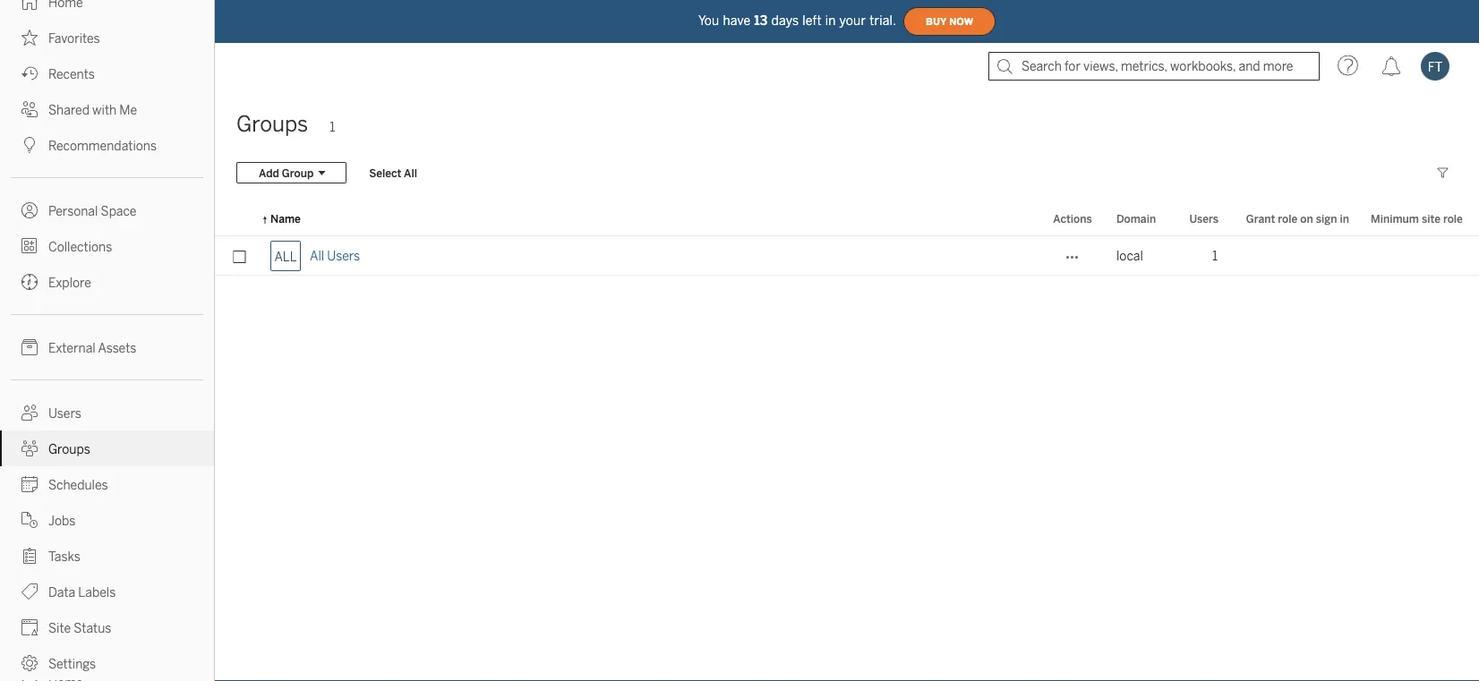 Task type: vqa. For each thing, say whether or not it's contained in the screenshot.
Changes
no



Task type: describe. For each thing, give the bounding box(es) containing it.
jobs
[[48, 514, 76, 529]]

0 vertical spatial 1
[[330, 120, 335, 135]]

minimum
[[1371, 212, 1420, 225]]

external assets
[[48, 341, 136, 356]]

1 role from the left
[[1279, 212, 1298, 225]]

personal space
[[48, 204, 137, 219]]

groups link
[[0, 431, 214, 467]]

1 cell from the left
[[1230, 236, 1361, 276]]

schedules link
[[0, 467, 214, 503]]

external
[[48, 341, 96, 356]]

your
[[840, 13, 866, 28]]

collections
[[48, 240, 112, 254]]

external assets link
[[0, 330, 214, 365]]

name
[[271, 212, 301, 225]]

all inside button
[[404, 166, 417, 179]]

in inside grid
[[1341, 212, 1350, 225]]

domain
[[1117, 212, 1157, 225]]

labels
[[78, 585, 116, 600]]

add
[[259, 166, 279, 179]]

site status
[[48, 621, 111, 636]]

grant role on sign in
[[1247, 212, 1350, 225]]

row containing all users
[[215, 236, 1480, 276]]

trial.
[[870, 13, 897, 28]]

2 horizontal spatial users
[[1190, 212, 1219, 225]]

explore
[[48, 275, 91, 290]]

favorites
[[48, 31, 100, 46]]

data labels
[[48, 585, 116, 600]]

you have 13 days left in your trial.
[[699, 13, 897, 28]]

0 horizontal spatial in
[[826, 13, 836, 28]]

users inside all users link
[[327, 249, 360, 263]]

shared with me
[[48, 103, 137, 117]]

add group button
[[236, 162, 347, 184]]

shared with me link
[[0, 91, 214, 127]]

assets
[[98, 341, 136, 356]]

explore link
[[0, 264, 214, 300]]

1 inside grid
[[1213, 249, 1218, 263]]

on
[[1301, 212, 1314, 225]]

all users
[[310, 249, 360, 263]]

recents
[[48, 67, 95, 82]]

have
[[723, 13, 751, 28]]

users link
[[0, 395, 214, 431]]

site
[[1422, 212, 1441, 225]]

favorites link
[[0, 20, 214, 56]]

grant
[[1247, 212, 1276, 225]]

jobs link
[[0, 503, 214, 538]]

all users link
[[310, 236, 360, 276]]

you
[[699, 13, 720, 28]]

minimum site role
[[1371, 212, 1464, 225]]



Task type: locate. For each thing, give the bounding box(es) containing it.
grid containing all users
[[215, 202, 1480, 682]]

now
[[950, 16, 974, 27]]

site
[[48, 621, 71, 636]]

1
[[330, 120, 335, 135], [1213, 249, 1218, 263]]

0 vertical spatial groups
[[236, 112, 308, 137]]

select
[[369, 166, 402, 179]]

1 horizontal spatial role
[[1444, 212, 1464, 225]]

1 horizontal spatial users
[[327, 249, 360, 263]]

1 horizontal spatial 1
[[1213, 249, 1218, 263]]

1 horizontal spatial groups
[[236, 112, 308, 137]]

groups up schedules
[[48, 442, 90, 457]]

2 role from the left
[[1444, 212, 1464, 225]]

left
[[803, 13, 822, 28]]

sign
[[1317, 212, 1338, 225]]

cell down grant role on sign in at the top right of the page
[[1230, 236, 1361, 276]]

group
[[282, 166, 314, 179]]

days
[[772, 13, 799, 28]]

0 vertical spatial users
[[1190, 212, 1219, 225]]

role right site
[[1444, 212, 1464, 225]]

select all button
[[358, 162, 429, 184]]

status
[[74, 621, 111, 636]]

0 horizontal spatial 1
[[330, 120, 335, 135]]

shared
[[48, 103, 90, 117]]

tasks
[[48, 550, 81, 564]]

1 vertical spatial in
[[1341, 212, 1350, 225]]

settings
[[48, 657, 96, 672]]

all inside grid
[[310, 249, 324, 263]]

1 vertical spatial groups
[[48, 442, 90, 457]]

actions
[[1054, 212, 1093, 225]]

0 horizontal spatial all
[[310, 249, 324, 263]]

site status link
[[0, 610, 214, 646]]

1 horizontal spatial in
[[1341, 212, 1350, 225]]

buy now
[[926, 16, 974, 27]]

personal space link
[[0, 193, 214, 228]]

Search for views, metrics, workbooks, and more text field
[[989, 52, 1320, 81]]

in
[[826, 13, 836, 28], [1341, 212, 1350, 225]]

0 horizontal spatial groups
[[48, 442, 90, 457]]

0 vertical spatial in
[[826, 13, 836, 28]]

space
[[101, 204, 137, 219]]

buy
[[926, 16, 947, 27]]

buy now button
[[904, 7, 996, 36]]

1 vertical spatial 1
[[1213, 249, 1218, 263]]

role left on
[[1279, 212, 1298, 225]]

users
[[1190, 212, 1219, 225], [327, 249, 360, 263], [48, 406, 81, 421]]

all right "select"
[[404, 166, 417, 179]]

tasks link
[[0, 538, 214, 574]]

2 cell from the left
[[1361, 236, 1480, 276]]

data
[[48, 585, 75, 600]]

groups up the add
[[236, 112, 308, 137]]

groups
[[236, 112, 308, 137], [48, 442, 90, 457]]

role
[[1279, 212, 1298, 225], [1444, 212, 1464, 225]]

13
[[755, 13, 768, 28]]

add group
[[259, 166, 314, 179]]

in right left in the top of the page
[[826, 13, 836, 28]]

with
[[92, 103, 117, 117]]

1 right local
[[1213, 249, 1218, 263]]

me
[[119, 103, 137, 117]]

all down group
[[310, 249, 324, 263]]

users inside users link
[[48, 406, 81, 421]]

recents link
[[0, 56, 214, 91]]

1 vertical spatial users
[[327, 249, 360, 263]]

personal
[[48, 204, 98, 219]]

1 vertical spatial all
[[310, 249, 324, 263]]

1 up add group popup button
[[330, 120, 335, 135]]

collections link
[[0, 228, 214, 264]]

0 horizontal spatial users
[[48, 406, 81, 421]]

0 vertical spatial all
[[404, 166, 417, 179]]

local
[[1117, 249, 1144, 263]]

row
[[215, 236, 1480, 276]]

grid
[[215, 202, 1480, 682]]

cell down minimum site role
[[1361, 236, 1480, 276]]

0 horizontal spatial role
[[1279, 212, 1298, 225]]

recommendations link
[[0, 127, 214, 163]]

data labels link
[[0, 574, 214, 610]]

select all
[[369, 166, 417, 179]]

settings link
[[0, 646, 214, 682]]

2 vertical spatial users
[[48, 406, 81, 421]]

all
[[404, 166, 417, 179], [310, 249, 324, 263]]

in right sign
[[1341, 212, 1350, 225]]

cell
[[1230, 236, 1361, 276], [1361, 236, 1480, 276]]

schedules
[[48, 478, 108, 493]]

recommendations
[[48, 138, 157, 153]]

1 horizontal spatial all
[[404, 166, 417, 179]]



